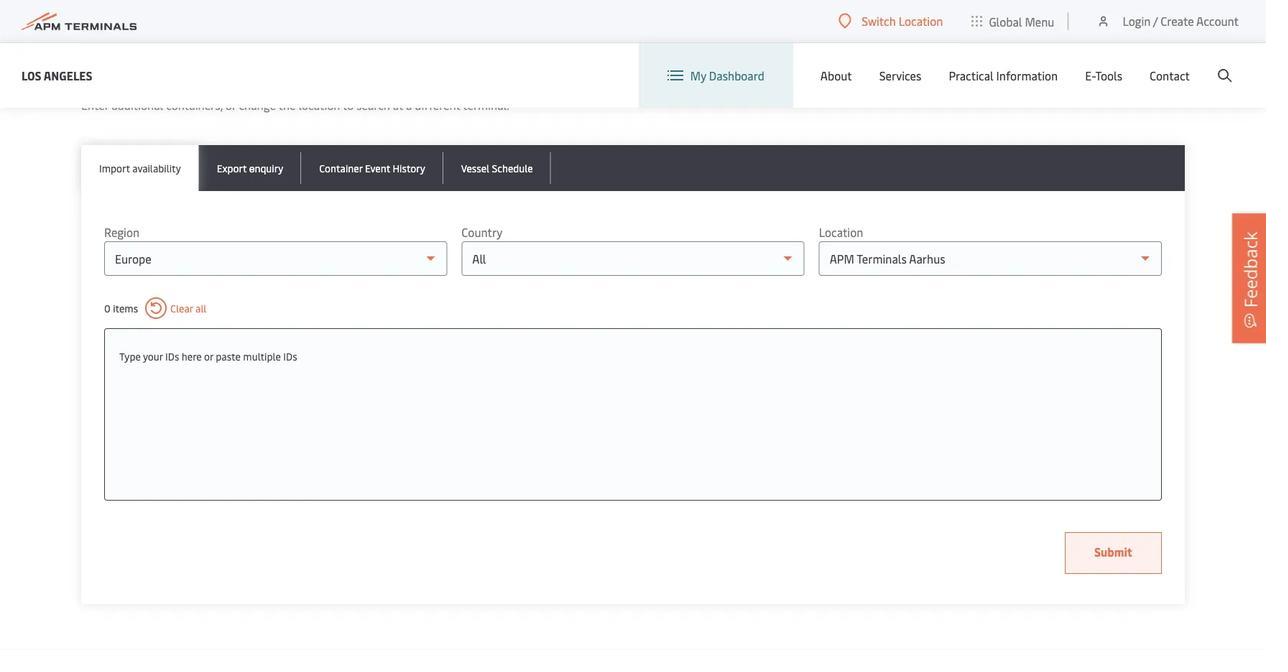 Task type: describe. For each thing, give the bounding box(es) containing it.
location inside button
[[899, 13, 943, 29]]

services button
[[879, 43, 922, 108]]

vessel schedule
[[461, 161, 533, 175]]

practical information
[[949, 68, 1058, 83]]

information
[[996, 68, 1058, 83]]

search
[[81, 66, 141, 93]]

feedback button
[[1232, 214, 1266, 343]]

history
[[393, 161, 425, 175]]

container event history
[[319, 161, 425, 175]]

switch
[[862, 13, 896, 29]]

event
[[365, 161, 390, 175]]

0
[[104, 301, 110, 315]]

your
[[143, 349, 163, 363]]

account
[[1197, 13, 1239, 29]]

different
[[415, 97, 460, 113]]

tools
[[1095, 68, 1123, 83]]

about button
[[821, 43, 852, 108]]

vessel schedule button
[[443, 145, 551, 191]]

to
[[343, 97, 354, 113]]

create
[[1161, 13, 1194, 29]]

switch location button
[[839, 13, 943, 29]]

los angeles link
[[22, 66, 92, 84]]

e-tools
[[1085, 68, 1123, 83]]

change
[[239, 97, 276, 113]]

type your ids here or paste multiple ids
[[119, 349, 297, 363]]

menu
[[1025, 13, 1055, 29]]

again
[[146, 66, 194, 93]]

login
[[1123, 13, 1151, 29]]

container
[[319, 161, 363, 175]]

feedback
[[1239, 232, 1262, 308]]

search
[[357, 97, 390, 113]]

practical information button
[[949, 43, 1058, 108]]

import
[[99, 161, 130, 175]]

a
[[406, 97, 412, 113]]

terminal.
[[463, 97, 509, 113]]

global menu
[[989, 13, 1055, 29]]

availability
[[132, 161, 181, 175]]

contact
[[1150, 68, 1190, 83]]

schedule
[[492, 161, 533, 175]]

or inside search again enter additional containers, or change the location to search at a different terminal.
[[226, 97, 236, 113]]

1 ids from the left
[[165, 349, 179, 363]]

the
[[278, 97, 296, 113]]

type
[[119, 349, 141, 363]]

container event history button
[[301, 145, 443, 191]]

e-tools button
[[1085, 43, 1123, 108]]

my dashboard button
[[667, 43, 765, 108]]

0 horizontal spatial location
[[819, 225, 863, 240]]

clear all button
[[145, 298, 207, 319]]

vessel
[[461, 161, 489, 175]]



Task type: vqa. For each thing, say whether or not it's contained in the screenshot.
Global at the top right of the page
yes



Task type: locate. For each thing, give the bounding box(es) containing it.
tab list containing import availability
[[81, 145, 1185, 191]]

еnquiry
[[249, 161, 283, 175]]

at
[[393, 97, 403, 113]]

0 vertical spatial location
[[899, 13, 943, 29]]

region
[[104, 225, 140, 240]]

global
[[989, 13, 1022, 29]]

multiple
[[243, 349, 281, 363]]

additional
[[112, 97, 163, 113]]

ids right multiple on the left bottom of page
[[283, 349, 297, 363]]

paste
[[216, 349, 241, 363]]

or right here
[[204, 349, 213, 363]]

export еnquiry button
[[199, 145, 301, 191]]

0 items
[[104, 301, 138, 315]]

0 horizontal spatial ids
[[165, 349, 179, 363]]

clear all
[[170, 301, 207, 315]]

switch location
[[862, 13, 943, 29]]

1 horizontal spatial ids
[[283, 349, 297, 363]]

export еnquiry
[[217, 161, 283, 175]]

location
[[299, 97, 340, 113]]

contact button
[[1150, 43, 1190, 108]]

practical
[[949, 68, 994, 83]]

1 vertical spatial location
[[819, 225, 863, 240]]

containers,
[[166, 97, 223, 113]]

los angeles
[[22, 68, 92, 83]]

clear
[[170, 301, 193, 315]]

los
[[22, 68, 41, 83]]

1 horizontal spatial location
[[899, 13, 943, 29]]

here
[[182, 349, 202, 363]]

None text field
[[119, 344, 1147, 369]]

ids
[[165, 349, 179, 363], [283, 349, 297, 363]]

import availability button
[[81, 145, 199, 191]]

tab list
[[81, 145, 1185, 191]]

e-
[[1085, 68, 1095, 83]]

services
[[879, 68, 922, 83]]

enter
[[81, 97, 109, 113]]

location
[[899, 13, 943, 29], [819, 225, 863, 240]]

global menu button
[[958, 0, 1069, 43]]

login / create account
[[1123, 13, 1239, 29]]

items
[[113, 301, 138, 315]]

submit
[[1094, 544, 1133, 560]]

or
[[226, 97, 236, 113], [204, 349, 213, 363]]

angeles
[[44, 68, 92, 83]]

0 vertical spatial or
[[226, 97, 236, 113]]

all
[[196, 301, 207, 315]]

search again enter additional containers, or change the location to search at a different terminal.
[[81, 66, 509, 113]]

2 ids from the left
[[283, 349, 297, 363]]

about
[[821, 68, 852, 83]]

my
[[690, 68, 706, 83]]

submit button
[[1065, 533, 1162, 574]]

my dashboard
[[690, 68, 765, 83]]

dashboard
[[709, 68, 765, 83]]

export
[[217, 161, 247, 175]]

import availability
[[99, 161, 181, 175]]

1 vertical spatial or
[[204, 349, 213, 363]]

login / create account link
[[1096, 0, 1239, 42]]

or left change
[[226, 97, 236, 113]]

country
[[462, 225, 503, 240]]

/
[[1153, 13, 1158, 29]]

1 horizontal spatial or
[[226, 97, 236, 113]]

ids right your
[[165, 349, 179, 363]]

0 horizontal spatial or
[[204, 349, 213, 363]]



